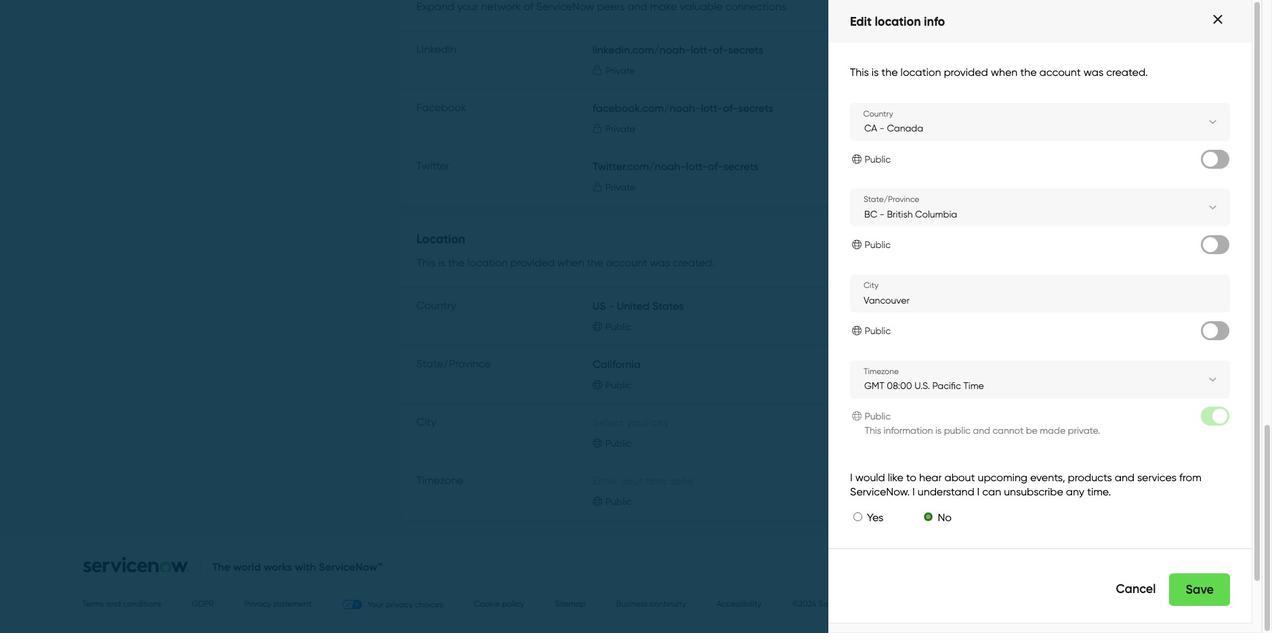 Task type: vqa. For each thing, say whether or not it's contained in the screenshot.
Servicenow™
yes



Task type: locate. For each thing, give the bounding box(es) containing it.
all
[[866, 599, 874, 609]]

works
[[264, 560, 292, 573]]

©️
[[792, 599, 799, 609]]

rights
[[876, 599, 897, 609]]

2024
[[799, 599, 817, 609]]

the world works with servicenow™
[[212, 560, 383, 573]]

world
[[233, 560, 261, 573]]

©️ 2024 servicenow. all rights reserved.
[[792, 599, 932, 609]]

servicenow.
[[819, 599, 864, 609]]



Task type: describe. For each thing, give the bounding box(es) containing it.
the
[[212, 560, 231, 573]]

servicenow™
[[319, 560, 383, 573]]

with
[[295, 560, 316, 573]]

reserved.
[[899, 599, 932, 609]]



